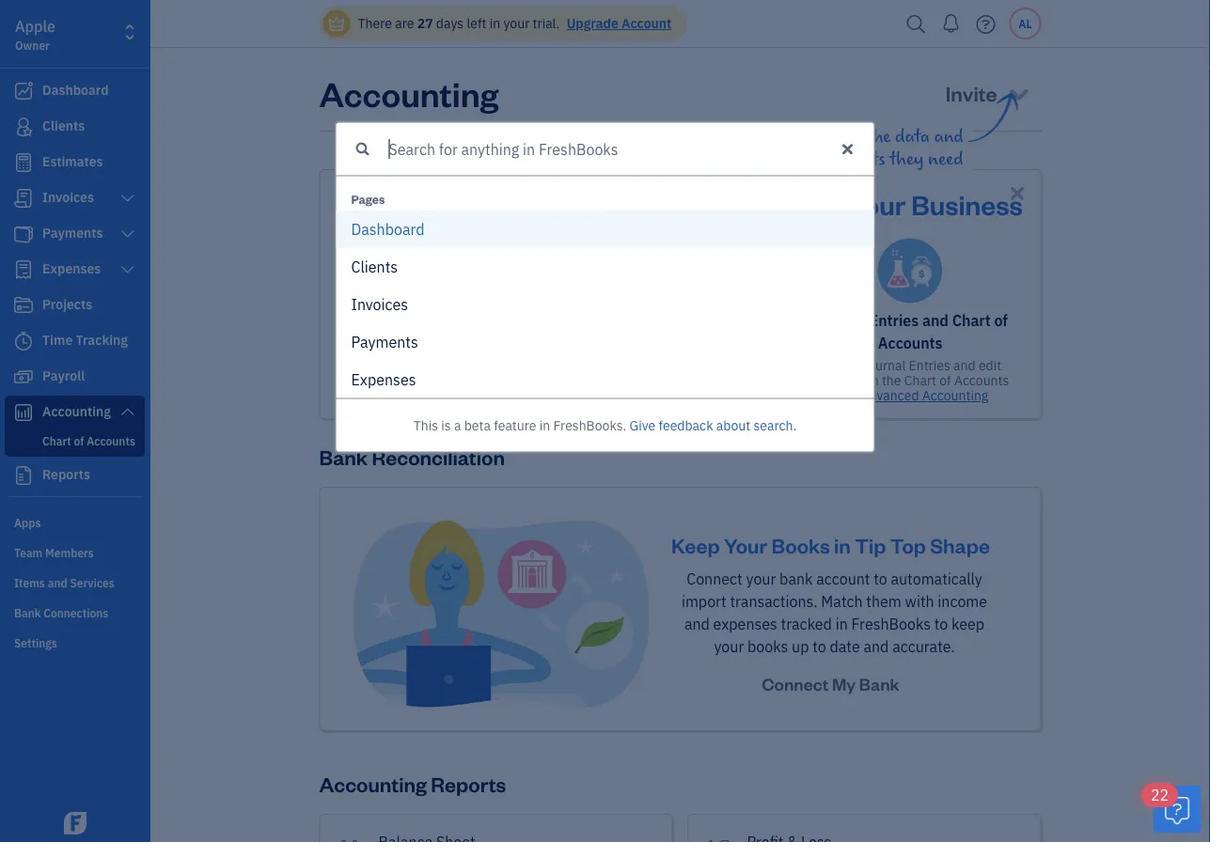 Task type: vqa. For each thing, say whether or not it's contained in the screenshot.


Task type: locate. For each thing, give the bounding box(es) containing it.
2 chevron large down image from the top
[[119, 404, 136, 419]]

the right into on the top right
[[684, 186, 724, 221]]

freshbooks
[[851, 614, 931, 634]]

1 vertical spatial connect
[[762, 673, 829, 695]]

and left edit
[[953, 357, 976, 374]]

Search for anything in FreshBooks text field
[[336, 123, 829, 176]]

books
[[748, 637, 788, 657]]

insights.
[[502, 349, 551, 367]]

22 button
[[1141, 783, 1201, 833]]

2 chevron large down image from the top
[[119, 262, 136, 277]]

e right v
[[393, 294, 401, 314]]

1 horizontal spatial t
[[406, 332, 411, 352]]

edit
[[979, 357, 1001, 374]]

a left the m
[[360, 332, 368, 352]]

1 vertical spatial accounts
[[954, 372, 1009, 389]]

more
[[453, 364, 483, 382]]

tracked
[[781, 614, 832, 634]]

accounts down journal entries and chart of accounts
[[954, 372, 1009, 389]]

2 vertical spatial with
[[905, 592, 934, 612]]

1 vertical spatial chart
[[904, 372, 936, 389]]

accounts inside journal entries and chart of accounts
[[878, 333, 943, 353]]

your
[[503, 15, 530, 32], [464, 334, 490, 352], [746, 569, 776, 589], [714, 637, 744, 657]]

0 vertical spatial i
[[365, 257, 368, 277]]

journal
[[813, 311, 866, 330], [861, 357, 906, 374]]

client image
[[12, 118, 35, 136]]

2 vertical spatial to
[[813, 637, 826, 657]]

bank inside connect my bank button
[[859, 673, 900, 695]]

settings image
[[14, 635, 145, 650]]

1 vertical spatial o
[[373, 294, 381, 314]]

grow
[[432, 334, 461, 352]]

0 vertical spatial t
[[385, 257, 390, 277]]

a left h
[[361, 219, 369, 239]]

line
[[471, 186, 525, 221]]

to
[[874, 569, 887, 589], [934, 614, 948, 634], [813, 637, 826, 657]]

chart up edit
[[952, 311, 991, 330]]

i n v o i c e s
[[351, 294, 408, 314]]

entries
[[869, 311, 919, 330], [909, 357, 950, 374]]

0 vertical spatial entries
[[869, 311, 919, 330]]

1 chevron large down image from the top
[[119, 227, 136, 242]]

with inside create journal entries and edit accounts in the chart of accounts with
[[832, 387, 858, 404]]

t right the m
[[406, 332, 411, 352]]

feedback
[[659, 417, 713, 434]]

journal up advanced
[[861, 357, 906, 374]]

1 vertical spatial entries
[[909, 357, 950, 374]]

1 horizontal spatial bank
[[859, 673, 900, 695]]

entries inside create journal entries and edit accounts in the chart of accounts with
[[909, 357, 950, 374]]

journal up create
[[813, 311, 866, 330]]

t
[[385, 257, 390, 277], [406, 332, 411, 352]]

accounts
[[878, 333, 943, 353], [954, 372, 1009, 389]]

apple
[[15, 16, 55, 36]]

0 vertical spatial journal
[[813, 311, 866, 330]]

with down the automatically
[[905, 592, 934, 612]]

1 horizontal spatial your
[[848, 186, 906, 221]]

m
[[376, 332, 389, 352]]

1 vertical spatial with
[[832, 387, 858, 404]]

0 vertical spatial bank
[[319, 443, 368, 470]]

0 horizontal spatial o
[[373, 294, 381, 314]]

keep your books in tip top shape
[[671, 532, 990, 559]]

2 horizontal spatial with
[[905, 592, 934, 612]]

items and services image
[[14, 574, 145, 590]]

i right v
[[381, 294, 385, 314]]

to right up
[[813, 637, 826, 657]]

1 horizontal spatial accounts
[[954, 372, 1009, 389]]

1 horizontal spatial chart
[[952, 311, 991, 330]]

accounts
[[811, 372, 865, 389]]

match
[[821, 592, 863, 612]]

with
[[349, 349, 375, 367], [832, 387, 858, 404], [905, 592, 934, 612]]

of left edit
[[940, 372, 951, 389]]

keep
[[671, 532, 720, 559]]

chevron large down image for invoice image
[[119, 191, 136, 206]]

bank down e
[[319, 443, 368, 470]]

2 horizontal spatial to
[[934, 614, 948, 634]]

0 horizontal spatial t
[[385, 257, 390, 277]]

1 vertical spatial your
[[724, 532, 767, 559]]

chart
[[952, 311, 991, 330], [904, 372, 936, 389]]

journal entries and chart of accounts image
[[877, 238, 943, 304]]

o
[[394, 219, 402, 239], [373, 294, 381, 314]]

and right reports
[[477, 349, 499, 367]]

0 vertical spatial chevron large down image
[[119, 227, 136, 242]]

the inside create journal entries and edit accounts in the chart of accounts with
[[882, 372, 901, 389]]

in right the accounts
[[868, 372, 879, 389]]

to left "keep"
[[934, 614, 948, 634]]

accounting
[[319, 71, 499, 115], [459, 311, 538, 330], [922, 387, 988, 404], [319, 771, 427, 797]]

upgrade
[[567, 15, 618, 32]]

d
[[416, 219, 425, 239]]

1 horizontal spatial o
[[394, 219, 402, 239]]

sight
[[560, 186, 625, 221]]

bank connections image
[[14, 605, 145, 620]]

0 horizontal spatial chart
[[904, 372, 936, 389]]

1 horizontal spatial connect
[[762, 673, 829, 695]]

o left r
[[394, 219, 402, 239]]

are
[[395, 15, 414, 32]]

upgrade account link
[[563, 15, 672, 32]]

0 vertical spatial with
[[349, 349, 375, 367]]

c l i e n t s
[[351, 257, 398, 277]]

0 horizontal spatial with
[[349, 349, 375, 367]]

freshbooks.
[[553, 417, 626, 434]]

connect for connect your bank account to automatically import transactions. match them with income and expenses tracked in freshbooks to keep your books up to date and accurate.
[[687, 569, 743, 589]]

your inside double-entry accounting strategically grow your business with valuable reports and insights. learn more
[[464, 334, 490, 352]]

1 horizontal spatial the
[[882, 372, 901, 389]]

and down journal entries and chart of accounts image
[[922, 311, 949, 330]]

0 horizontal spatial the
[[684, 186, 724, 221]]

0 vertical spatial o
[[394, 219, 402, 239]]

1 vertical spatial journal
[[861, 357, 906, 374]]

0 horizontal spatial accounts
[[878, 333, 943, 353]]

of up edit
[[994, 311, 1008, 330]]

bank
[[780, 569, 813, 589]]

1 vertical spatial chevron large down image
[[119, 404, 136, 419]]

1 vertical spatial the
[[882, 372, 901, 389]]

connect down up
[[762, 673, 829, 695]]

connect your bank account to begin matching your bank transactions image
[[350, 518, 651, 710]]

i
[[365, 257, 368, 277], [381, 294, 385, 314]]

n right p at the top
[[385, 370, 393, 389]]

expense image
[[12, 260, 35, 279]]

reports
[[431, 349, 474, 367]]

connect inside connect your bank account to automatically import transactions. match them with income and expenses tracked in freshbooks to keep your books up to date and accurate.
[[687, 569, 743, 589]]

with inside connect your bank account to automatically import transactions. match them with income and expenses tracked in freshbooks to keep your books up to date and accurate.
[[905, 592, 934, 612]]

bank
[[319, 443, 368, 470], [859, 673, 900, 695]]

0 vertical spatial chevron large down image
[[119, 191, 136, 206]]

s down valuable
[[393, 370, 400, 389]]

chevron large down image
[[119, 227, 136, 242], [119, 404, 136, 419]]

create
[[819, 357, 858, 374]]

i right "c"
[[365, 257, 368, 277]]

strategically
[[355, 334, 428, 352]]

entries inside journal entries and chart of accounts
[[869, 311, 919, 330]]

learn
[[417, 364, 450, 382]]

p a y m e n t s
[[351, 332, 418, 352]]

account
[[622, 15, 672, 32]]

close image
[[1006, 182, 1028, 204]]

to up them
[[874, 569, 887, 589]]

left
[[467, 15, 486, 32]]

e down valuable
[[400, 370, 409, 389]]

chevron large down image for expense icon
[[119, 262, 136, 277]]

bank right my
[[859, 673, 900, 695]]

0 horizontal spatial bank
[[319, 443, 368, 470]]

0 vertical spatial connect
[[687, 569, 743, 589]]

in inside connect your bank account to automatically import transactions. match them with income and expenses tracked in freshbooks to keep your books up to date and accurate.
[[835, 614, 848, 634]]

1 vertical spatial bank
[[859, 673, 900, 695]]

with up the x
[[349, 349, 375, 367]]

s right the 'c'
[[401, 294, 408, 314]]

0 vertical spatial accounts
[[878, 333, 943, 353]]

timer image
[[12, 332, 35, 351]]

1 chevron large down image from the top
[[119, 191, 136, 206]]

0 horizontal spatial connect
[[687, 569, 743, 589]]

your left trial.
[[503, 15, 530, 32]]

bank reconciliation image
[[647, 238, 713, 304]]

accounts up create journal entries and edit accounts in the chart of accounts with
[[878, 333, 943, 353]]

1 horizontal spatial with
[[832, 387, 858, 404]]

invoice image
[[12, 189, 35, 208]]

your
[[848, 186, 906, 221], [724, 532, 767, 559]]

s left 'grow'
[[411, 332, 418, 352]]

the
[[684, 186, 724, 221], [882, 372, 901, 389]]

0 vertical spatial chart
[[952, 311, 991, 330]]

date
[[830, 637, 860, 657]]

a
[[361, 219, 369, 239], [402, 219, 410, 239], [360, 332, 368, 352], [454, 417, 461, 434]]

connect inside button
[[762, 673, 829, 695]]

accounting reports
[[319, 771, 506, 797]]

your right 'grow'
[[464, 334, 490, 352]]

t right the l
[[385, 257, 390, 277]]

in left tip
[[834, 532, 851, 559]]

in down match
[[835, 614, 848, 634]]

the down journal entries and chart of accounts
[[882, 372, 901, 389]]

s left b
[[369, 219, 377, 239]]

o left the 'c'
[[373, 294, 381, 314]]

accounting inside double-entry accounting strategically grow your business with valuable reports and insights. learn more
[[459, 311, 538, 330]]

of
[[530, 186, 555, 221], [818, 186, 842, 221], [994, 311, 1008, 330], [940, 372, 951, 389]]

your up the transactions.
[[746, 569, 776, 589]]

your right keep on the right of page
[[724, 532, 767, 559]]

s
[[369, 219, 377, 239], [390, 257, 398, 277], [401, 294, 408, 314], [411, 332, 418, 352], [393, 370, 400, 389], [409, 370, 416, 389]]

in right left
[[490, 15, 500, 32]]

with down create
[[832, 387, 858, 404]]

entries up the advanced accounting
[[909, 357, 950, 374]]

e
[[368, 257, 377, 277], [393, 294, 401, 314], [389, 332, 397, 352], [376, 370, 385, 389], [400, 370, 409, 389]]

apps image
[[14, 514, 145, 529]]

chart down journal entries and chart of accounts
[[904, 372, 936, 389]]

of inside journal entries and chart of accounts
[[994, 311, 1008, 330]]

your down expenses
[[714, 637, 744, 657]]

connect up the import
[[687, 569, 743, 589]]

of right health
[[818, 186, 842, 221]]

chevron large down image
[[119, 191, 136, 206], [119, 262, 136, 277]]

connect
[[687, 569, 743, 589], [762, 673, 829, 695]]

1 horizontal spatial to
[[874, 569, 887, 589]]

y
[[368, 332, 376, 352]]

your up journal entries and chart of accounts image
[[848, 186, 906, 221]]

0 vertical spatial the
[[684, 186, 724, 221]]

books
[[771, 532, 830, 559]]

1 vertical spatial to
[[934, 614, 948, 634]]

1 horizontal spatial i
[[381, 294, 385, 314]]

business
[[493, 334, 545, 352]]

a right is
[[454, 417, 461, 434]]

l
[[361, 257, 365, 277]]

report image
[[12, 466, 35, 485]]

1 vertical spatial chevron large down image
[[119, 262, 136, 277]]

0 horizontal spatial your
[[724, 532, 767, 559]]

entries down journal entries and chart of accounts image
[[869, 311, 919, 330]]

n right the l
[[377, 257, 385, 277]]



Task type: describe. For each thing, give the bounding box(es) containing it.
beta
[[464, 417, 491, 434]]

connect my bank button
[[745, 666, 916, 703]]

owner
[[15, 38, 50, 53]]

pages
[[351, 191, 385, 207]]

money image
[[12, 368, 35, 386]]

journal entries and chart of accounts
[[813, 311, 1008, 353]]

and inside journal entries and chart of accounts
[[922, 311, 949, 330]]

valuable
[[378, 349, 428, 367]]

search.
[[753, 417, 797, 434]]

and down freshbooks
[[864, 637, 889, 657]]

connect your bank account to automatically import transactions. match them with income and expenses tracked in freshbooks to keep your books up to date and accurate.
[[682, 569, 987, 657]]

22
[[1151, 786, 1169, 805]]

chart inside create journal entries and edit accounts in the chart of accounts with
[[904, 372, 936, 389]]

project image
[[12, 296, 35, 315]]

business
[[911, 186, 1023, 221]]

reconciliation
[[372, 443, 505, 470]]

1 vertical spatial t
[[406, 332, 411, 352]]

create journal entries and edit accounts in the chart of accounts with
[[811, 357, 1009, 404]]

transactions.
[[730, 592, 818, 612]]

shape
[[930, 532, 990, 559]]

health
[[730, 186, 812, 221]]

x
[[360, 370, 368, 389]]

double-entry accounting image
[[417, 238, 483, 304]]

accurate.
[[892, 637, 955, 657]]

in right feature
[[539, 417, 550, 434]]

income
[[938, 592, 987, 612]]

0 vertical spatial to
[[874, 569, 887, 589]]

chevron large down image for payment image
[[119, 227, 136, 242]]

with inside double-entry accounting strategically grow your business with valuable reports and insights. learn more
[[349, 349, 375, 367]]

e right y
[[389, 332, 397, 352]]

e right the l
[[368, 257, 377, 277]]

entry
[[418, 311, 456, 330]]

about
[[716, 417, 750, 434]]

s right the l
[[390, 257, 398, 277]]

days
[[436, 15, 464, 32]]

0 horizontal spatial i
[[365, 257, 368, 277]]

advanced accounting
[[861, 387, 988, 404]]

my
[[832, 673, 856, 695]]

apple owner
[[15, 16, 55, 53]]

accounts inside create journal entries and edit accounts in the chart of accounts with
[[954, 372, 1009, 389]]

bank reconciliation
[[319, 443, 505, 470]]

up
[[792, 637, 809, 657]]

and down the import
[[684, 614, 710, 634]]

double-
[[363, 311, 418, 330]]

get
[[338, 186, 384, 221]]

search image
[[901, 10, 931, 38]]

them
[[866, 592, 901, 612]]

n right the m
[[397, 332, 406, 352]]

there
[[358, 15, 392, 32]]

chart image
[[12, 403, 35, 422]]

1 vertical spatial i
[[381, 294, 385, 314]]

e right the x
[[376, 370, 385, 389]]

i
[[351, 294, 357, 314]]

this
[[413, 417, 438, 434]]

estimate image
[[12, 153, 35, 172]]

of inside create journal entries and edit accounts in the chart of accounts with
[[940, 372, 951, 389]]

keep
[[952, 614, 984, 634]]

chart inside journal entries and chart of accounts
[[952, 311, 991, 330]]

b
[[385, 219, 394, 239]]

advanced
[[861, 387, 919, 404]]

p
[[368, 370, 376, 389]]

27
[[417, 15, 433, 32]]

give feedback about search. link
[[629, 417, 797, 434]]

account
[[816, 569, 870, 589]]

e x p e n s e s
[[351, 370, 416, 389]]

resource center badge image
[[1154, 786, 1201, 833]]

p
[[351, 332, 360, 352]]

double-entry accounting strategically grow your business with valuable reports and insights. learn more
[[349, 311, 551, 382]]

0 horizontal spatial to
[[813, 637, 826, 657]]

this is a beta feature in freshbooks. give feedback about search.
[[413, 417, 797, 434]]

and inside double-entry accounting strategically grow your business with valuable reports and insights. learn more
[[477, 349, 499, 367]]

d
[[351, 219, 361, 239]]

in inside create journal entries and edit accounts in the chart of accounts with
[[868, 372, 879, 389]]

connect my bank
[[762, 673, 900, 695]]

trial.
[[533, 15, 560, 32]]

reports
[[431, 771, 506, 797]]

import
[[682, 592, 726, 612]]

into
[[630, 186, 678, 221]]

of right the line on the top of the page
[[530, 186, 555, 221]]

s left "learn"
[[409, 370, 416, 389]]

0 vertical spatial your
[[848, 186, 906, 221]]

is
[[441, 417, 451, 434]]

v
[[366, 294, 373, 314]]

c
[[385, 294, 393, 314]]

d a s h b o a r d
[[351, 219, 425, 239]]

journal inside journal entries and chart of accounts
[[813, 311, 866, 330]]

crown image
[[327, 14, 346, 33]]

give
[[629, 417, 656, 434]]

automatically
[[891, 569, 982, 589]]

journal inside create journal entries and edit accounts in the chart of accounts with
[[861, 357, 906, 374]]

h
[[377, 219, 385, 239]]

dashboard image
[[12, 82, 35, 101]]

team members image
[[14, 544, 145, 559]]

tip
[[855, 532, 886, 559]]

freshbooks image
[[60, 812, 90, 835]]

c
[[351, 257, 361, 277]]

r
[[410, 219, 416, 239]]

n left the 'c'
[[357, 294, 366, 314]]

get direct line of sight into the health of your business
[[338, 186, 1023, 221]]

a left d
[[402, 219, 410, 239]]

e
[[351, 370, 360, 389]]

direct
[[389, 186, 466, 221]]

payment image
[[12, 225, 35, 244]]

feature
[[494, 417, 536, 434]]

expenses
[[713, 614, 777, 634]]

connect for connect my bank
[[762, 673, 829, 695]]

chevron large down image for chart image on the left of the page
[[119, 404, 136, 419]]

main element
[[0, 0, 197, 842]]

there are 27 days left in your trial. upgrade account
[[358, 15, 672, 32]]

go to help image
[[971, 10, 1001, 38]]

and inside create journal entries and edit accounts in the chart of accounts with
[[953, 357, 976, 374]]

top
[[890, 532, 926, 559]]



